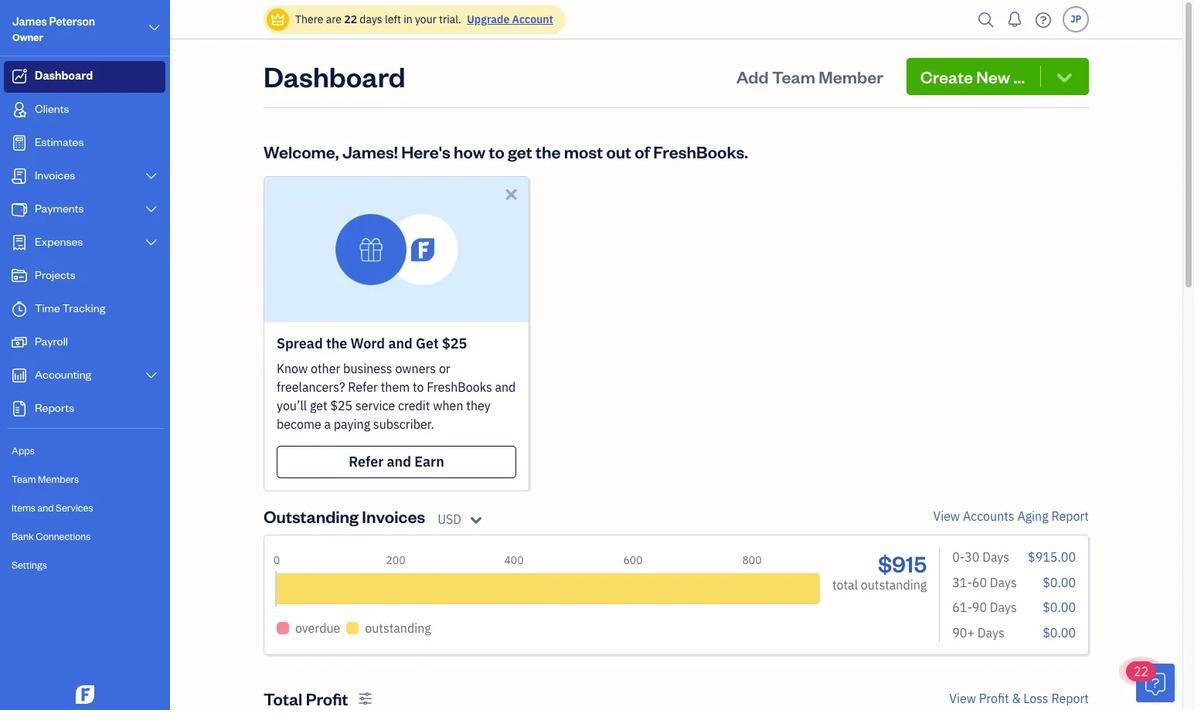 Task type: describe. For each thing, give the bounding box(es) containing it.
$0.00 link for 61-90 days
[[1043, 600, 1076, 615]]

search image
[[974, 8, 999, 31]]

connections
[[36, 530, 91, 543]]

report image
[[10, 401, 29, 417]]

$915
[[878, 549, 927, 578]]

expenses link
[[4, 227, 165, 259]]

expense image
[[10, 235, 29, 250]]

payroll link
[[4, 327, 165, 359]]

service
[[355, 398, 395, 414]]

and left earn
[[387, 453, 411, 471]]

settings link
[[4, 552, 165, 579]]

get inside know other business owners or freelancers? refer them to freshbooks and you'll get $25 service credit when they become a paying subscriber.
[[310, 398, 327, 414]]

30
[[965, 550, 980, 565]]

freelancers?
[[277, 379, 345, 395]]

outstanding inside $915 total outstanding
[[861, 577, 927, 593]]

your
[[415, 12, 437, 26]]

payment image
[[10, 202, 29, 217]]

60
[[972, 575, 987, 590]]

accounting
[[35, 367, 91, 382]]

of
[[635, 141, 650, 162]]

add
[[736, 66, 769, 87]]

business
[[343, 361, 392, 376]]

crown image
[[270, 11, 286, 27]]

total profit
[[264, 688, 348, 710]]

services
[[56, 502, 93, 514]]

items and services link
[[4, 495, 165, 522]]

subscriber.
[[373, 417, 434, 432]]

client image
[[10, 102, 29, 117]]

owners
[[395, 361, 436, 376]]

invoice image
[[10, 168, 29, 184]]

there are 22 days left in your trial. upgrade account
[[295, 12, 553, 26]]

other
[[311, 361, 340, 376]]

create new …
[[920, 66, 1025, 87]]

spread
[[277, 335, 323, 352]]

$0.00 link for 31-60 days
[[1043, 575, 1076, 590]]

word
[[351, 335, 385, 352]]

total
[[832, 577, 858, 593]]

when
[[433, 398, 463, 414]]

refer and earn
[[349, 453, 444, 471]]

overdue
[[295, 621, 340, 636]]

profit for total
[[306, 688, 348, 710]]

create new … button
[[906, 58, 1089, 95]]

…
[[1014, 66, 1025, 87]]

outstanding invoices
[[264, 505, 425, 527]]

spread the word and get $25
[[277, 335, 467, 352]]

31-60 days
[[952, 575, 1017, 590]]

days for 31-60 days
[[990, 575, 1017, 590]]

view for outstanding invoices
[[933, 509, 960, 524]]

total profit filters image
[[358, 692, 372, 706]]

upgrade
[[467, 12, 510, 26]]

apps
[[12, 444, 35, 457]]

are
[[326, 12, 342, 26]]

dashboard image
[[10, 69, 29, 84]]

and inside "main" element
[[37, 502, 54, 514]]

1 horizontal spatial get
[[508, 141, 532, 162]]

$0.00 for 31-60 days
[[1043, 575, 1076, 590]]

in
[[404, 12, 412, 26]]

days for 0-30 days
[[982, 550, 1009, 565]]

out
[[606, 141, 632, 162]]

most
[[564, 141, 603, 162]]

welcome, james! here's how to get the most out of freshbooks.
[[264, 141, 748, 162]]

$0.00 link for 90+ days
[[1043, 625, 1076, 641]]

you'll
[[277, 398, 307, 414]]

$915.00
[[1028, 550, 1076, 565]]

90+ days
[[952, 625, 1005, 641]]

team inside team members link
[[12, 473, 36, 485]]

1 report from the top
[[1051, 509, 1089, 524]]

credit
[[398, 398, 430, 414]]

600
[[623, 553, 643, 567]]

reports
[[35, 400, 74, 415]]

items and services
[[12, 502, 93, 514]]

61-90 days
[[952, 600, 1017, 615]]

view for total profit
[[949, 691, 976, 706]]

$915 total outstanding
[[832, 549, 927, 593]]

notifications image
[[1002, 4, 1027, 35]]

create
[[920, 66, 973, 87]]

there
[[295, 12, 323, 26]]

payroll
[[35, 334, 68, 349]]

timer image
[[10, 301, 29, 317]]

account
[[512, 12, 553, 26]]

chevrondown image
[[1054, 66, 1075, 87]]

estimates
[[35, 134, 84, 149]]

know
[[277, 361, 308, 376]]

or
[[439, 361, 450, 376]]

new
[[976, 66, 1010, 87]]

view accounts aging report
[[933, 509, 1089, 524]]

dashboard inside "main" element
[[35, 68, 93, 83]]

Currency field
[[438, 510, 489, 529]]

invoices inside "link"
[[35, 168, 75, 182]]

members
[[38, 473, 79, 485]]

paying
[[334, 417, 370, 432]]

refer and earn link
[[277, 446, 516, 478]]

upgrade account link
[[464, 12, 553, 26]]

project image
[[10, 268, 29, 284]]

team members link
[[4, 466, 165, 493]]

member
[[819, 66, 883, 87]]

$915 link
[[878, 549, 927, 578]]

them
[[381, 379, 410, 395]]

outstanding
[[264, 505, 359, 527]]

1 vertical spatial refer
[[349, 453, 384, 471]]

chevron large down image for accounting
[[144, 369, 158, 382]]

$0.00 for 90+ days
[[1043, 625, 1076, 641]]

0 horizontal spatial 22
[[344, 12, 357, 26]]

freshbooks
[[427, 379, 492, 395]]

team members
[[12, 473, 79, 485]]



Task type: vqa. For each thing, say whether or not it's contained in the screenshot.
"Customize Estimate Style"
no



Task type: locate. For each thing, give the bounding box(es) containing it.
days for 61-90 days
[[990, 600, 1017, 615]]

outstanding down the 200
[[365, 621, 431, 636]]

31-
[[952, 575, 972, 590]]

trial.
[[439, 12, 461, 26]]

time tracking link
[[4, 294, 165, 325]]

refer inside know other business owners or freelancers? refer them to freshbooks and you'll get $25 service credit when they become a paying subscriber.
[[348, 379, 378, 395]]

estimates link
[[4, 128, 165, 159]]

0-
[[952, 550, 965, 565]]

chevron large down image
[[144, 237, 158, 249]]

view left & on the bottom of the page
[[949, 691, 976, 706]]

1 horizontal spatial outstanding
[[861, 577, 927, 593]]

0 horizontal spatial $25
[[330, 398, 353, 414]]

refer
[[348, 379, 378, 395], [349, 453, 384, 471]]

projects link
[[4, 260, 165, 292]]

0 horizontal spatial dashboard
[[35, 68, 93, 83]]

2 vertical spatial $0.00
[[1043, 625, 1076, 641]]

team up items
[[12, 473, 36, 485]]

1 $0.00 from the top
[[1043, 575, 1076, 590]]

refer down the business
[[348, 379, 378, 395]]

the
[[536, 141, 561, 162], [326, 335, 347, 352]]

and inside know other business owners or freelancers? refer them to freshbooks and you'll get $25 service credit when they become a paying subscriber.
[[495, 379, 516, 395]]

22
[[344, 12, 357, 26], [1134, 664, 1149, 679]]

projects
[[35, 267, 76, 282]]

know other business owners or freelancers? refer them to freshbooks and you'll get $25 service credit when they become a paying subscriber.
[[277, 361, 516, 432]]

1 vertical spatial the
[[326, 335, 347, 352]]

view profit & loss report link
[[949, 689, 1089, 708]]

freshbooks image
[[73, 686, 97, 704]]

get
[[416, 335, 439, 352]]

outstanding
[[861, 577, 927, 593], [365, 621, 431, 636]]

dashboard up clients
[[35, 68, 93, 83]]

outstanding right total
[[861, 577, 927, 593]]

&
[[1012, 691, 1021, 706]]

chevron large down image for payments
[[144, 203, 158, 216]]

2 $0.00 from the top
[[1043, 600, 1076, 615]]

0 vertical spatial $0.00
[[1043, 575, 1076, 590]]

profit left total profit filters icon
[[306, 688, 348, 710]]

0 vertical spatial outstanding
[[861, 577, 927, 593]]

payments
[[35, 201, 84, 216]]

report right aging
[[1051, 509, 1089, 524]]

estimate image
[[10, 135, 29, 151]]

1 vertical spatial get
[[310, 398, 327, 414]]

view accounts aging report link
[[933, 507, 1089, 526]]

usd
[[438, 512, 462, 527]]

welcome,
[[264, 141, 339, 162]]

time
[[35, 301, 60, 315]]

0 vertical spatial report
[[1051, 509, 1089, 524]]

and right freshbooks
[[495, 379, 516, 395]]

1 $0.00 link from the top
[[1043, 575, 1076, 590]]

apps link
[[4, 437, 165, 465]]

0 vertical spatial invoices
[[35, 168, 75, 182]]

the left most
[[536, 141, 561, 162]]

items
[[12, 502, 35, 514]]

2 $0.00 link from the top
[[1043, 600, 1076, 615]]

days right 90
[[990, 600, 1017, 615]]

resource center badge image
[[1136, 664, 1175, 703]]

how
[[454, 141, 486, 162]]

get up dismiss image
[[508, 141, 532, 162]]

0 vertical spatial $0.00 link
[[1043, 575, 1076, 590]]

1 vertical spatial view
[[949, 691, 976, 706]]

team right add
[[772, 66, 815, 87]]

report right loss
[[1051, 691, 1089, 706]]

peterson
[[49, 14, 95, 29]]

accounting link
[[4, 360, 165, 392]]

90+
[[952, 625, 975, 641]]

$25 up or
[[442, 335, 467, 352]]

0
[[273, 553, 280, 567]]

to right how
[[489, 141, 505, 162]]

and right items
[[37, 502, 54, 514]]

a
[[324, 417, 331, 432]]

to inside know other business owners or freelancers? refer them to freshbooks and you'll get $25 service credit when they become a paying subscriber.
[[413, 379, 424, 395]]

90
[[972, 600, 987, 615]]

$25
[[442, 335, 467, 352], [330, 398, 353, 414]]

james
[[12, 14, 47, 29]]

profit left & on the bottom of the page
[[979, 691, 1009, 706]]

aging
[[1017, 509, 1049, 524]]

0 vertical spatial refer
[[348, 379, 378, 395]]

jp button
[[1063, 6, 1089, 32]]

chevron large down image for invoices
[[144, 170, 158, 182]]

0 horizontal spatial invoices
[[35, 168, 75, 182]]

view
[[933, 509, 960, 524], [949, 691, 976, 706]]

chevron large down image inside invoices "link"
[[144, 170, 158, 182]]

expenses
[[35, 234, 83, 249]]

jp
[[1070, 13, 1081, 25]]

1 horizontal spatial invoices
[[362, 505, 425, 527]]

report
[[1051, 509, 1089, 524], [1051, 691, 1089, 706]]

0 vertical spatial get
[[508, 141, 532, 162]]

chevron large down image inside accounting link
[[144, 369, 158, 382]]

1 vertical spatial $0.00 link
[[1043, 600, 1076, 615]]

$0.00 for 61-90 days
[[1043, 600, 1076, 615]]

$25 up paying
[[330, 398, 353, 414]]

0 horizontal spatial to
[[413, 379, 424, 395]]

view left accounts
[[933, 509, 960, 524]]

400
[[504, 553, 524, 567]]

1 horizontal spatial dashboard
[[264, 58, 405, 94]]

to down owners
[[413, 379, 424, 395]]

2 vertical spatial $0.00 link
[[1043, 625, 1076, 641]]

1 vertical spatial outstanding
[[365, 621, 431, 636]]

add team member
[[736, 66, 883, 87]]

invoices down estimates
[[35, 168, 75, 182]]

dashboard link
[[4, 61, 165, 93]]

owner
[[12, 31, 43, 43]]

1 horizontal spatial team
[[772, 66, 815, 87]]

payments link
[[4, 194, 165, 226]]

$0.00 link
[[1043, 575, 1076, 590], [1043, 600, 1076, 615], [1043, 625, 1076, 641]]

1 vertical spatial report
[[1051, 691, 1089, 706]]

dashboard
[[264, 58, 405, 94], [35, 68, 93, 83]]

main element
[[0, 0, 209, 710]]

team inside add team member button
[[772, 66, 815, 87]]

days right 30
[[982, 550, 1009, 565]]

22 inside dropdown button
[[1134, 664, 1149, 679]]

0 vertical spatial the
[[536, 141, 561, 162]]

0 vertical spatial team
[[772, 66, 815, 87]]

tracking
[[62, 301, 105, 315]]

become
[[277, 417, 321, 432]]

view profit & loss report
[[949, 691, 1089, 706]]

invoices up the 200
[[362, 505, 425, 527]]

clients link
[[4, 94, 165, 126]]

0 vertical spatial view
[[933, 509, 960, 524]]

go to help image
[[1031, 8, 1056, 31]]

bank
[[12, 530, 34, 543]]

the up other
[[326, 335, 347, 352]]

1 vertical spatial team
[[12, 473, 36, 485]]

clients
[[35, 101, 69, 116]]

1 horizontal spatial to
[[489, 141, 505, 162]]

1 vertical spatial $0.00
[[1043, 600, 1076, 615]]

61-
[[952, 600, 972, 615]]

they
[[466, 398, 491, 414]]

freshbooks.
[[653, 141, 748, 162]]

chevron large down image inside payments link
[[144, 203, 158, 216]]

accounts
[[963, 509, 1015, 524]]

1 vertical spatial to
[[413, 379, 424, 395]]

1 horizontal spatial profit
[[979, 691, 1009, 706]]

chevron large down image
[[147, 19, 162, 37], [144, 170, 158, 182], [144, 203, 158, 216], [144, 369, 158, 382]]

0 horizontal spatial outstanding
[[365, 621, 431, 636]]

1 horizontal spatial 22
[[1134, 664, 1149, 679]]

days down 61-90 days
[[978, 625, 1005, 641]]

team
[[772, 66, 815, 87], [12, 473, 36, 485]]

money image
[[10, 335, 29, 350]]

dismiss image
[[502, 185, 520, 203]]

james peterson owner
[[12, 14, 95, 43]]

earn
[[414, 453, 444, 471]]

refer down paying
[[349, 453, 384, 471]]

days right 60
[[990, 575, 1017, 590]]

dashboard down 'are' at the top of the page
[[264, 58, 405, 94]]

profit for view
[[979, 691, 1009, 706]]

0 horizontal spatial team
[[12, 473, 36, 485]]

chart image
[[10, 368, 29, 383]]

bank connections link
[[4, 523, 165, 550]]

22 button
[[1126, 662, 1175, 703]]

0 vertical spatial to
[[489, 141, 505, 162]]

get down freelancers?
[[310, 398, 327, 414]]

left
[[385, 12, 401, 26]]

and left get
[[388, 335, 413, 352]]

invoices
[[35, 168, 75, 182], [362, 505, 425, 527]]

1 vertical spatial $25
[[330, 398, 353, 414]]

invoices link
[[4, 161, 165, 192]]

3 $0.00 from the top
[[1043, 625, 1076, 641]]

reports link
[[4, 393, 165, 425]]

0 vertical spatial $25
[[442, 335, 467, 352]]

2 report from the top
[[1051, 691, 1089, 706]]

$25 inside know other business owners or freelancers? refer them to freshbooks and you'll get $25 service credit when they become a paying subscriber.
[[330, 398, 353, 414]]

0 vertical spatial 22
[[344, 12, 357, 26]]

1 horizontal spatial the
[[536, 141, 561, 162]]

1 horizontal spatial $25
[[442, 335, 467, 352]]

0 horizontal spatial the
[[326, 335, 347, 352]]

1 vertical spatial 22
[[1134, 664, 1149, 679]]

total
[[264, 688, 303, 710]]

3 $0.00 link from the top
[[1043, 625, 1076, 641]]

james!
[[342, 141, 398, 162]]

200
[[386, 553, 405, 567]]

0 horizontal spatial get
[[310, 398, 327, 414]]

1 vertical spatial invoices
[[362, 505, 425, 527]]

bank connections
[[12, 530, 91, 543]]

0 horizontal spatial profit
[[306, 688, 348, 710]]



